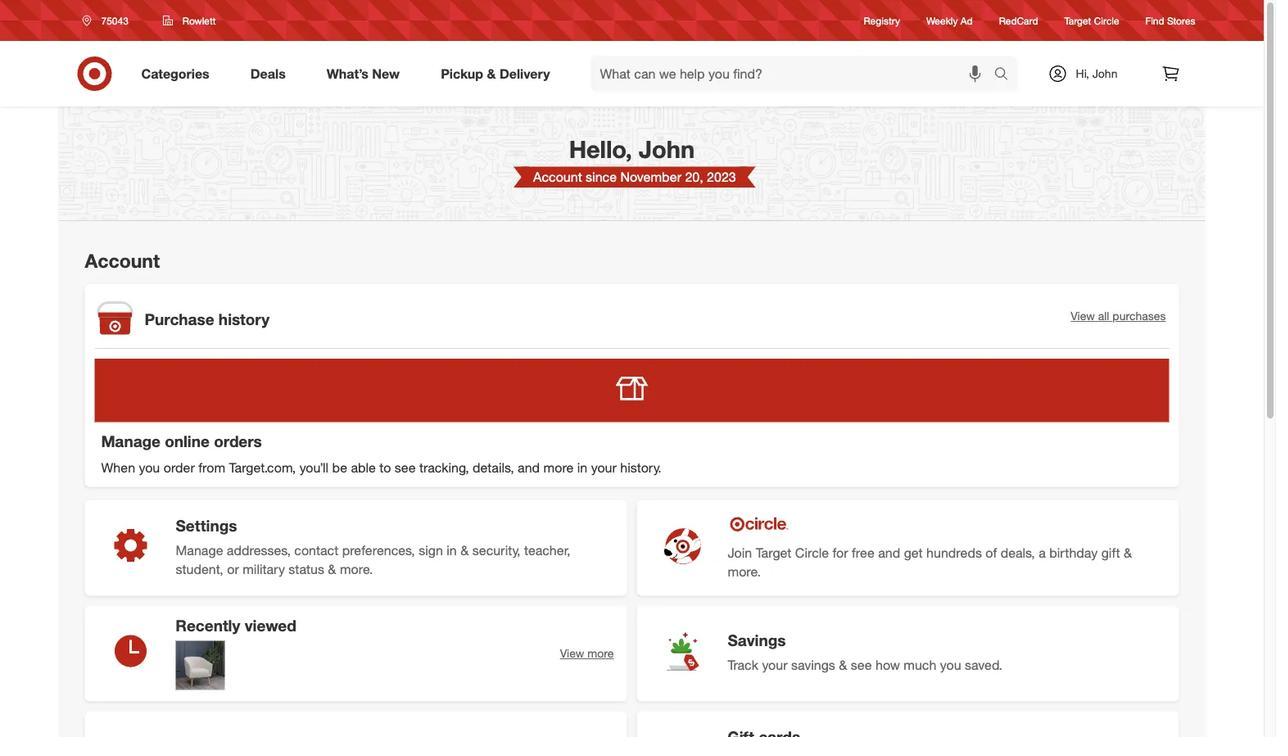 Task type: describe. For each thing, give the bounding box(es) containing it.
target inside join target circle for free and get hundreds of deals, a birthday gift & more.
[[756, 545, 792, 561]]

What can we help you find? suggestions appear below search field
[[591, 56, 999, 92]]

& inside savings track your savings & see how much you saved.
[[840, 658, 848, 674]]

order
[[164, 460, 195, 476]]

join
[[728, 545, 753, 561]]

security,
[[473, 543, 521, 559]]

target circle
[[1065, 14, 1120, 27]]

online
[[165, 433, 210, 451]]

search button
[[987, 56, 1027, 95]]

target inside "target circle" link
[[1065, 14, 1092, 27]]

sign
[[419, 543, 443, 559]]

75043
[[101, 14, 129, 27]]

what's
[[327, 66, 369, 82]]

deals link
[[237, 56, 306, 92]]

student,
[[176, 561, 224, 577]]

purchase
[[145, 310, 214, 329]]

stores
[[1168, 14, 1196, 27]]

you inside savings track your savings & see how much you saved.
[[941, 658, 962, 674]]

to
[[380, 460, 391, 476]]

hi,
[[1077, 66, 1090, 81]]

find stores link
[[1146, 13, 1196, 28]]

pickup
[[441, 66, 484, 82]]

rowlett
[[183, 14, 216, 27]]

purchase history link
[[85, 284, 900, 338]]

much
[[904, 658, 937, 674]]

able
[[351, 460, 376, 476]]

preferences,
[[342, 543, 415, 559]]

view for view all purchases
[[1071, 309, 1096, 323]]

more. inside settings manage addresses, contact preferences, sign in & security, teacher, student, or military status & more.
[[340, 561, 373, 577]]

savings
[[792, 658, 836, 674]]

weekly ad link
[[927, 13, 973, 28]]

what's new link
[[313, 56, 421, 92]]

pickup & delivery link
[[427, 56, 571, 92]]

gift
[[1102, 545, 1121, 561]]

addresses,
[[227, 543, 291, 559]]

0 vertical spatial manage
[[101, 433, 161, 451]]

pickup & delivery
[[441, 66, 550, 82]]

registry link
[[864, 13, 901, 28]]

0 vertical spatial you
[[139, 460, 160, 476]]

view for view more
[[560, 647, 585, 661]]

all
[[1099, 309, 1110, 323]]

you'll
[[300, 460, 329, 476]]

registry
[[864, 14, 901, 27]]

your inside savings track your savings & see how much you saved.
[[763, 658, 788, 674]]

recently viewed
[[176, 616, 297, 635]]

status
[[289, 561, 325, 577]]

weekly
[[927, 14, 959, 27]]

1 horizontal spatial more
[[588, 647, 614, 661]]

what's new
[[327, 66, 400, 82]]

ad
[[961, 14, 973, 27]]

tracking,
[[420, 460, 469, 476]]

& right the pickup
[[487, 66, 496, 82]]

since
[[586, 169, 617, 185]]

& inside join target circle for free and get hundreds of deals, a birthday gift & more.
[[1125, 545, 1133, 561]]

a
[[1039, 545, 1046, 561]]

deals,
[[1001, 545, 1036, 561]]

view more link
[[560, 646, 614, 662]]

hello, john account since november 20, 2023
[[534, 135, 737, 185]]

purchase history
[[145, 310, 270, 329]]

view more
[[560, 647, 614, 661]]

rowlett button
[[152, 6, 227, 35]]

0 vertical spatial your
[[592, 460, 617, 476]]

history
[[219, 310, 270, 329]]

2023
[[707, 169, 737, 185]]

weekly ad
[[927, 14, 973, 27]]

categories
[[141, 66, 210, 82]]

redcard
[[1000, 14, 1039, 27]]

more. inside join target circle for free and get hundreds of deals, a birthday gift & more.
[[728, 564, 761, 580]]

savings
[[728, 631, 786, 650]]

when
[[101, 460, 135, 476]]

of
[[986, 545, 998, 561]]

20,
[[686, 169, 704, 185]]



Task type: locate. For each thing, give the bounding box(es) containing it.
1 horizontal spatial view
[[1071, 309, 1096, 323]]

modern barrel accent chair - wovenbyrd image
[[176, 641, 225, 690]]

recently
[[176, 616, 240, 635]]

join target circle for free and get hundreds of deals, a birthday gift & more.
[[728, 545, 1133, 580]]

1 vertical spatial you
[[941, 658, 962, 674]]

0 horizontal spatial circle
[[796, 545, 830, 561]]

be
[[332, 460, 347, 476]]

more.
[[340, 561, 373, 577], [728, 564, 761, 580]]

in left history.
[[578, 460, 588, 476]]

hundreds
[[927, 545, 983, 561]]

0 horizontal spatial target
[[756, 545, 792, 561]]

see left how
[[851, 658, 873, 674]]

0 vertical spatial target
[[1065, 14, 1092, 27]]

1 vertical spatial target
[[756, 545, 792, 561]]

military
[[243, 561, 285, 577]]

1 horizontal spatial and
[[879, 545, 901, 561]]

john for hello,
[[639, 135, 695, 164]]

details,
[[473, 460, 514, 476]]

1 horizontal spatial see
[[851, 658, 873, 674]]

0 horizontal spatial account
[[85, 249, 160, 272]]

john for hi,
[[1093, 66, 1118, 81]]

manage inside settings manage addresses, contact preferences, sign in & security, teacher, student, or military status & more.
[[176, 543, 223, 559]]

target circle link
[[1065, 13, 1120, 28]]

in right sign
[[447, 543, 457, 559]]

account up purchase
[[85, 249, 160, 272]]

when you order from target.com, you'll be able to see tracking, details, and more in your history.
[[101, 460, 662, 476]]

view all purchases
[[1071, 309, 1167, 323]]

1 horizontal spatial circle
[[1095, 14, 1120, 27]]

1 vertical spatial in
[[447, 543, 457, 559]]

free
[[852, 545, 875, 561]]

and inside join target circle for free and get hundreds of deals, a birthday gift & more.
[[879, 545, 901, 561]]

0 vertical spatial circle
[[1095, 14, 1120, 27]]

more
[[544, 460, 574, 476], [588, 647, 614, 661]]

0 horizontal spatial see
[[395, 460, 416, 476]]

circle
[[1095, 14, 1120, 27], [796, 545, 830, 561]]

circle left for
[[796, 545, 830, 561]]

see right to on the bottom left
[[395, 460, 416, 476]]

your
[[592, 460, 617, 476], [763, 658, 788, 674]]

how
[[876, 658, 901, 674]]

1 horizontal spatial you
[[941, 658, 962, 674]]

manage up student, on the left
[[176, 543, 223, 559]]

target
[[1065, 14, 1092, 27], [756, 545, 792, 561]]

circle left 'find'
[[1095, 14, 1120, 27]]

1 vertical spatial john
[[639, 135, 695, 164]]

1 vertical spatial your
[[763, 658, 788, 674]]

delivery
[[500, 66, 550, 82]]

1 vertical spatial see
[[851, 658, 873, 674]]

& right savings
[[840, 658, 848, 674]]

& right gift
[[1125, 545, 1133, 561]]

0 vertical spatial in
[[578, 460, 588, 476]]

you
[[139, 460, 160, 476], [941, 658, 962, 674]]

more. down preferences,
[[340, 561, 373, 577]]

0 horizontal spatial manage
[[101, 433, 161, 451]]

0 vertical spatial and
[[518, 460, 540, 476]]

1 horizontal spatial more.
[[728, 564, 761, 580]]

0 horizontal spatial in
[[447, 543, 457, 559]]

track
[[728, 658, 759, 674]]

1 horizontal spatial your
[[763, 658, 788, 674]]

and right details,
[[518, 460, 540, 476]]

target.com,
[[229, 460, 296, 476]]

contact
[[294, 543, 339, 559]]

from
[[199, 460, 226, 476]]

find
[[1146, 14, 1165, 27]]

saved.
[[966, 658, 1003, 674]]

1 horizontal spatial in
[[578, 460, 588, 476]]

viewed
[[245, 616, 297, 635]]

0 horizontal spatial john
[[639, 135, 695, 164]]

1 vertical spatial circle
[[796, 545, 830, 561]]

join target circle for free and get hundreds of deals, a birthday gift & more. link
[[637, 500, 1180, 596]]

0 vertical spatial account
[[534, 169, 582, 185]]

1 vertical spatial view
[[560, 647, 585, 661]]

0 horizontal spatial and
[[518, 460, 540, 476]]

1 vertical spatial more
[[588, 647, 614, 661]]

& left security,
[[461, 543, 469, 559]]

1 horizontal spatial john
[[1093, 66, 1118, 81]]

categories link
[[127, 56, 230, 92]]

redcard link
[[1000, 13, 1039, 28]]

1 horizontal spatial manage
[[176, 543, 223, 559]]

target down the target circle image
[[756, 545, 792, 561]]

savings track your savings & see how much you saved.
[[728, 631, 1003, 674]]

john inside hello, john account since november 20, 2023
[[639, 135, 695, 164]]

target circle image
[[728, 515, 791, 534]]

hi, john
[[1077, 66, 1118, 81]]

see inside savings track your savings & see how much you saved.
[[851, 658, 873, 674]]

1 vertical spatial account
[[85, 249, 160, 272]]

november
[[621, 169, 682, 185]]

and
[[518, 460, 540, 476], [879, 545, 901, 561]]

circle inside join target circle for free and get hundreds of deals, a birthday gift & more.
[[796, 545, 830, 561]]

and left get
[[879, 545, 901, 561]]

& down contact
[[328, 561, 336, 577]]

get
[[905, 545, 923, 561]]

or
[[227, 561, 239, 577]]

your left history.
[[592, 460, 617, 476]]

find stores
[[1146, 14, 1196, 27]]

john
[[1093, 66, 1118, 81], [639, 135, 695, 164]]

birthday
[[1050, 545, 1098, 561]]

account
[[534, 169, 582, 185], [85, 249, 160, 272]]

deals
[[251, 66, 286, 82]]

account left since
[[534, 169, 582, 185]]

in inside settings manage addresses, contact preferences, sign in & security, teacher, student, or military status & more.
[[447, 543, 457, 559]]

manage
[[101, 433, 161, 451], [176, 543, 223, 559]]

0 horizontal spatial you
[[139, 460, 160, 476]]

75043 button
[[72, 6, 146, 35]]

1 horizontal spatial account
[[534, 169, 582, 185]]

manage up 'when' at bottom left
[[101, 433, 161, 451]]

you right much
[[941, 658, 962, 674]]

in
[[578, 460, 588, 476], [447, 543, 457, 559]]

0 horizontal spatial your
[[592, 460, 617, 476]]

0 vertical spatial see
[[395, 460, 416, 476]]

teacher,
[[525, 543, 571, 559]]

0 vertical spatial view
[[1071, 309, 1096, 323]]

hello,
[[569, 135, 633, 164]]

purchases
[[1113, 309, 1167, 323]]

recently viewed link
[[85, 606, 447, 702]]

settings manage addresses, contact preferences, sign in & security, teacher, student, or military status & more.
[[176, 516, 571, 577]]

1 vertical spatial and
[[879, 545, 901, 561]]

for
[[833, 545, 849, 561]]

see
[[395, 460, 416, 476], [851, 658, 873, 674]]

search
[[987, 67, 1027, 83]]

john up november
[[639, 135, 695, 164]]

0 horizontal spatial view
[[560, 647, 585, 661]]

0 horizontal spatial more.
[[340, 561, 373, 577]]

orders
[[214, 433, 262, 451]]

1 vertical spatial manage
[[176, 543, 223, 559]]

view inside view more link
[[560, 647, 585, 661]]

you left the order
[[139, 460, 160, 476]]

john right hi,
[[1093, 66, 1118, 81]]

account inside hello, john account since november 20, 2023
[[534, 169, 582, 185]]

1 horizontal spatial target
[[1065, 14, 1092, 27]]

0 horizontal spatial more
[[544, 460, 574, 476]]

new
[[372, 66, 400, 82]]

manage online orders
[[101, 433, 262, 451]]

history.
[[621, 460, 662, 476]]

target up hi,
[[1065, 14, 1092, 27]]

more. down join
[[728, 564, 761, 580]]

0 vertical spatial more
[[544, 460, 574, 476]]

settings
[[176, 516, 237, 535]]

&
[[487, 66, 496, 82], [461, 543, 469, 559], [1125, 545, 1133, 561], [328, 561, 336, 577], [840, 658, 848, 674]]

0 vertical spatial john
[[1093, 66, 1118, 81]]

your down savings
[[763, 658, 788, 674]]



Task type: vqa. For each thing, say whether or not it's contained in the screenshot.
THE & in 'Savings Track your savings & see how much you saved.'
yes



